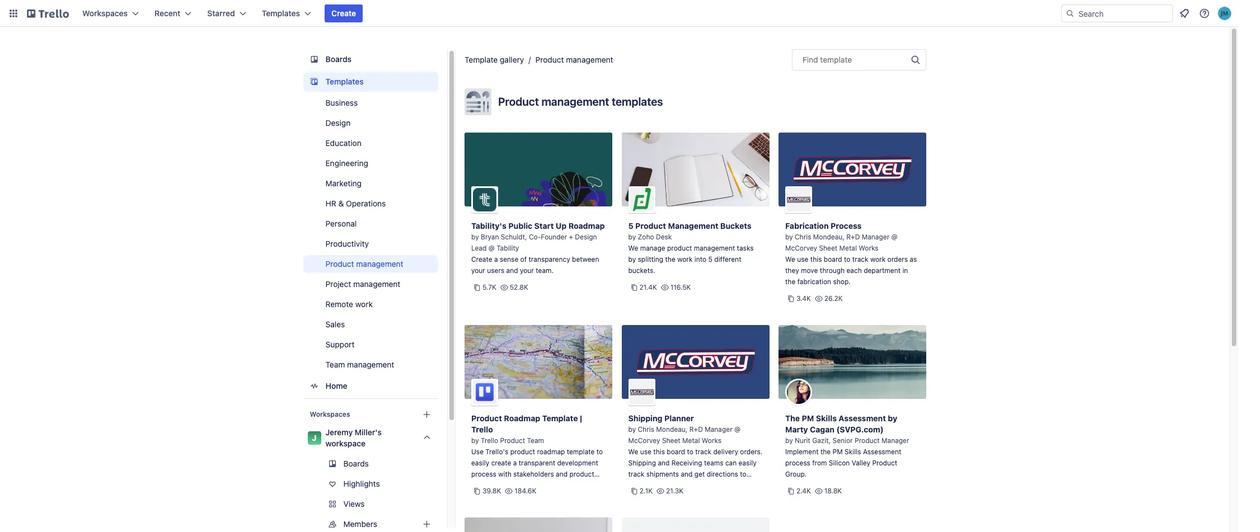 Task type: describe. For each thing, give the bounding box(es) containing it.
lead
[[471, 244, 487, 253]]

works for process
[[859, 244, 879, 253]]

we for fabrication process
[[786, 255, 796, 264]]

0 vertical spatial template
[[465, 55, 498, 64]]

open information menu image
[[1199, 8, 1211, 19]]

delivery
[[714, 448, 739, 456]]

1 your from the left
[[471, 267, 485, 275]]

mondeau, for planner
[[656, 426, 688, 434]]

0 horizontal spatial product management link
[[303, 255, 438, 273]]

deliver
[[629, 482, 650, 490]]

chris for shipping
[[638, 426, 655, 434]]

workspaces inside popup button
[[82, 8, 128, 18]]

development
[[557, 459, 598, 468]]

Find template field
[[792, 49, 927, 71]]

of
[[521, 255, 527, 264]]

1 vertical spatial assessment
[[863, 448, 902, 456]]

team.
[[536, 267, 554, 275]]

0 horizontal spatial team
[[326, 360, 345, 370]]

sales
[[326, 320, 345, 329]]

find template
[[803, 55, 852, 64]]

2.4k
[[797, 487, 811, 496]]

engineering
[[326, 158, 369, 168]]

manager inside the pm skills assessment by marty cagan (svpg.com) by nurit gazit, senior product manager implement the pm skills assessment process from silicon valley product group.
[[882, 437, 910, 445]]

1 shipping from the top
[[629, 414, 663, 423]]

create inside 'button'
[[331, 8, 356, 18]]

0 horizontal spatial design
[[326, 118, 351, 128]]

and inside product roadmap template | trello by trello product team use trello's product roadmap template to easily create a transparent development process with stakeholders and product owners.
[[556, 470, 568, 479]]

from
[[813, 459, 827, 468]]

1 vertical spatial trello
[[481, 437, 498, 445]]

116.5k
[[671, 283, 691, 292]]

by inside fabrication process by chris mondeau, r+d manager @ mccorvey sheet metal works we use this board to track work orders as they move through each department in the fabrication shop.
[[786, 233, 793, 241]]

jeremy
[[326, 428, 353, 437]]

starred button
[[201, 4, 253, 22]]

get
[[695, 470, 705, 479]]

board for planner
[[667, 448, 685, 456]]

through
[[820, 267, 845, 275]]

@ for fabrication process
[[892, 233, 898, 241]]

0 vertical spatial skills
[[816, 414, 837, 423]]

orders
[[888, 255, 908, 264]]

we for shipping planner
[[629, 448, 639, 456]]

1 vertical spatial pm
[[833, 448, 843, 456]]

team inside product roadmap template | trello by trello product team use trello's product roadmap template to easily create a transparent development process with stakeholders and product owners.
[[527, 437, 544, 445]]

home image
[[308, 380, 321, 393]]

product down (svpg.com)
[[855, 437, 880, 445]]

desk
[[656, 233, 672, 241]]

find
[[803, 55, 818, 64]]

process inside product roadmap template | trello by trello product team use trello's product roadmap template to easily create a transparent development process with stakeholders and product owners.
[[471, 470, 497, 479]]

trello product team image
[[471, 379, 498, 406]]

board image
[[308, 53, 321, 66]]

+
[[569, 233, 573, 241]]

fabrication
[[786, 221, 829, 231]]

they
[[786, 267, 799, 275]]

2 your from the left
[[520, 267, 534, 275]]

project management
[[326, 279, 401, 289]]

work inside the remote work 'link'
[[356, 300, 373, 309]]

product management icon image
[[465, 88, 492, 115]]

2 shipping from the top
[[629, 459, 656, 468]]

in
[[903, 267, 908, 275]]

miller's
[[355, 428, 382, 437]]

mccorvey for fabrication process
[[786, 244, 818, 253]]

&
[[339, 199, 344, 208]]

nurit gazit, senior product manager image
[[786, 379, 812, 406]]

recent button
[[148, 4, 198, 22]]

boards for views
[[344, 459, 369, 469]]

highlights link
[[303, 475, 438, 493]]

directions
[[707, 470, 738, 479]]

tasks
[[737, 244, 754, 253]]

mccorvey for shipping planner
[[629, 437, 660, 445]]

use for fabrication
[[797, 255, 809, 264]]

engineering link
[[303, 155, 438, 172]]

support
[[326, 340, 355, 349]]

gallery
[[500, 55, 524, 64]]

views
[[344, 499, 365, 509]]

use
[[471, 448, 484, 456]]

bryan
[[481, 233, 499, 241]]

template board image
[[308, 75, 321, 88]]

each
[[847, 267, 862, 275]]

metal for shipping planner
[[683, 437, 700, 445]]

buckets
[[721, 221, 752, 231]]

gazit,
[[813, 437, 831, 445]]

(svpg.com)
[[837, 425, 884, 435]]

nurit
[[795, 437, 811, 445]]

marketing
[[326, 179, 362, 188]]

trello's
[[486, 448, 509, 456]]

|
[[580, 414, 582, 423]]

the inside the pm skills assessment by marty cagan (svpg.com) by nurit gazit, senior product manager implement the pm skills assessment process from silicon valley product group.
[[821, 448, 831, 456]]

sheet for process
[[819, 244, 838, 253]]

template inside product roadmap template | trello by trello product team use trello's product roadmap template to easily create a transparent development process with stakeholders and product owners.
[[567, 448, 595, 456]]

to inside product roadmap template | trello by trello product team use trello's product roadmap template to easily create a transparent development process with stakeholders and product owners.
[[597, 448, 603, 456]]

manager for fabrication process
[[862, 233, 890, 241]]

a inside product roadmap template | trello by trello product team use trello's product roadmap template to easily create a transparent development process with stakeholders and product owners.
[[513, 459, 517, 468]]

forward image inside 'members' link
[[436, 518, 450, 531]]

manager for shipping planner
[[705, 426, 733, 434]]

and inside the tability's public start up roadmap by bryan schuldt, co-founder + design lead @ tability create a sense of transparency between your users and your team.
[[506, 267, 518, 275]]

group.
[[786, 470, 807, 479]]

into
[[695, 255, 707, 264]]

zoho
[[638, 233, 654, 241]]

operations
[[346, 199, 386, 208]]

use for shipping
[[640, 448, 652, 456]]

remote
[[326, 300, 354, 309]]

with
[[498, 470, 512, 479]]

template inside product roadmap template | trello by trello product team use trello's product roadmap template to easily create a transparent development process with stakeholders and product owners.
[[542, 414, 578, 423]]

hr & operations link
[[303, 195, 438, 213]]

product inside 5 product management buckets by zoho desk we manage product management tasks by splitting the work into 5 different buckets.
[[667, 244, 692, 253]]

1 vertical spatial 5
[[709, 255, 713, 264]]

1 horizontal spatial templates
[[326, 77, 364, 86]]

team management
[[326, 360, 395, 370]]

0 vertical spatial product management link
[[536, 55, 613, 64]]

2 vertical spatial product
[[570, 470, 595, 479]]

home link
[[303, 376, 438, 396]]

create
[[491, 459, 511, 468]]

zoho desk image
[[629, 186, 655, 213]]

starred
[[207, 8, 235, 18]]

1 vertical spatial product
[[510, 448, 535, 456]]

product roadmap template | trello by trello product team use trello's product roadmap template to easily create a transparent development process with stakeholders and product owners.
[[471, 414, 603, 490]]

0 horizontal spatial product management
[[326, 259, 404, 269]]

design inside the tability's public start up roadmap by bryan schuldt, co-founder + design lead @ tability create a sense of transparency between your users and your team.
[[575, 233, 597, 241]]

template gallery link
[[465, 55, 524, 64]]

the inside 5 product management buckets by zoho desk we manage product management tasks by splitting the work into 5 different buckets.
[[665, 255, 676, 264]]

product right the product management icon
[[498, 95, 539, 108]]

workspace
[[326, 439, 366, 449]]

product management templates
[[498, 95, 663, 108]]

Search field
[[1075, 5, 1173, 22]]

this for fabrication
[[811, 255, 822, 264]]

we inside 5 product management buckets by zoho desk we manage product management tasks by splitting the work into 5 different buckets.
[[629, 244, 639, 253]]

department
[[864, 267, 901, 275]]

r+d for planner
[[690, 426, 703, 434]]

create a workspace image
[[421, 408, 434, 422]]

boards link for views
[[303, 455, 438, 473]]

to inside fabrication process by chris mondeau, r+d manager @ mccorvey sheet metal works we use this board to track work orders as they move through each department in the fabrication shop.
[[844, 255, 851, 264]]

3.4k
[[797, 295, 811, 303]]

members
[[344, 520, 378, 529]]

cagan
[[810, 425, 835, 435]]

template gallery
[[465, 55, 524, 64]]

boards for home
[[326, 54, 352, 64]]

business
[[326, 98, 358, 108]]

1 vertical spatial workspaces
[[310, 410, 351, 419]]

the inside fabrication process by chris mondeau, r+d manager @ mccorvey sheet metal works we use this board to track work orders as they move through each department in the fabrication shop.
[[786, 278, 796, 286]]

track for planner
[[696, 448, 712, 456]]

1 horizontal spatial skills
[[845, 448, 861, 456]]

templates
[[612, 95, 663, 108]]

184.6k
[[515, 487, 537, 496]]

by inside shipping planner by chris mondeau, r+d manager @ mccorvey sheet metal works we use this board to track delivery orders. shipping and receiving teams can easily track shipments and get directions to deliver products.
[[629, 426, 636, 434]]

a inside the tability's public start up roadmap by bryan schuldt, co-founder + design lead @ tability create a sense of transparency between your users and your team.
[[494, 255, 498, 264]]

move
[[801, 267, 818, 275]]

switch to… image
[[8, 8, 19, 19]]

up
[[556, 221, 567, 231]]

5.7k
[[483, 283, 497, 292]]



Task type: locate. For each thing, give the bounding box(es) containing it.
forward image
[[436, 498, 450, 511], [436, 518, 450, 531]]

chris
[[795, 233, 812, 241], [638, 426, 655, 434]]

0 horizontal spatial workspaces
[[82, 8, 128, 18]]

5 product management buckets by zoho desk we manage product management tasks by splitting the work into 5 different buckets.
[[629, 221, 754, 275]]

mondeau, inside shipping planner by chris mondeau, r+d manager @ mccorvey sheet metal works we use this board to track delivery orders. shipping and receiving teams can easily track shipments and get directions to deliver products.
[[656, 426, 688, 434]]

0 notifications image
[[1178, 7, 1192, 20]]

2 vertical spatial @
[[735, 426, 741, 434]]

use inside shipping planner by chris mondeau, r+d manager @ mccorvey sheet metal works we use this board to track delivery orders. shipping and receiving teams can easily track shipments and get directions to deliver products.
[[640, 448, 652, 456]]

template left gallery
[[465, 55, 498, 64]]

team up roadmap
[[527, 437, 544, 445]]

roadmap up trello's
[[504, 414, 540, 423]]

chris inside fabrication process by chris mondeau, r+d manager @ mccorvey sheet metal works we use this board to track work orders as they move through each department in the fabrication shop.
[[795, 233, 812, 241]]

sheet up through
[[819, 244, 838, 253]]

5 right into
[[709, 255, 713, 264]]

templates inside dropdown button
[[262, 8, 300, 18]]

track for process
[[853, 255, 869, 264]]

create inside the tability's public start up roadmap by bryan schuldt, co-founder + design lead @ tability create a sense of transparency between your users and your team.
[[471, 255, 493, 264]]

1 boards link from the top
[[303, 49, 438, 69]]

0 horizontal spatial r+d
[[690, 426, 703, 434]]

mondeau, for process
[[814, 233, 845, 241]]

silicon
[[829, 459, 850, 468]]

0 horizontal spatial chris mondeau, r+d manager @ mccorvey sheet metal works image
[[629, 379, 655, 406]]

2 boards link from the top
[[303, 455, 438, 473]]

0 vertical spatial sheet
[[819, 244, 838, 253]]

@
[[892, 233, 898, 241], [489, 244, 495, 253], [735, 426, 741, 434]]

easily down use
[[471, 459, 490, 468]]

0 vertical spatial board
[[824, 255, 843, 264]]

2 easily from the left
[[739, 459, 757, 468]]

2.1k
[[640, 487, 653, 496]]

marketing link
[[303, 175, 438, 193]]

0 horizontal spatial board
[[667, 448, 685, 456]]

mondeau, down planner
[[656, 426, 688, 434]]

jeremy miller (jeremymiller198) image
[[1218, 7, 1232, 20]]

r+d down planner
[[690, 426, 703, 434]]

boards
[[326, 54, 352, 64], [344, 459, 369, 469]]

works inside fabrication process by chris mondeau, r+d manager @ mccorvey sheet metal works we use this board to track work orders as they move through each department in the fabrication shop.
[[859, 244, 879, 253]]

design link
[[303, 114, 438, 132]]

2 vertical spatial track
[[629, 470, 645, 479]]

1 vertical spatial r+d
[[690, 426, 703, 434]]

0 vertical spatial trello
[[471, 425, 493, 435]]

trello up trello's
[[481, 437, 498, 445]]

shipping up deliver
[[629, 459, 656, 468]]

this inside fabrication process by chris mondeau, r+d manager @ mccorvey sheet metal works we use this board to track work orders as they move through each department in the fabrication shop.
[[811, 255, 822, 264]]

@ inside shipping planner by chris mondeau, r+d manager @ mccorvey sheet metal works we use this board to track delivery orders. shipping and receiving teams can easily track shipments and get directions to deliver products.
[[735, 426, 741, 434]]

product down desk
[[667, 244, 692, 253]]

chris inside shipping planner by chris mondeau, r+d manager @ mccorvey sheet metal works we use this board to track delivery orders. shipping and receiving teams can easily track shipments and get directions to deliver products.
[[638, 426, 655, 434]]

1 vertical spatial boards
[[344, 459, 369, 469]]

templates right starred dropdown button
[[262, 8, 300, 18]]

templates button
[[255, 4, 318, 22]]

2 horizontal spatial track
[[853, 255, 869, 264]]

jeremy miller's workspace
[[326, 428, 382, 449]]

0 vertical spatial process
[[786, 459, 811, 468]]

by inside product roadmap template | trello by trello product team use trello's product roadmap template to easily create a transparent development process with stakeholders and product owners.
[[471, 437, 479, 445]]

product up project
[[326, 259, 354, 269]]

roadmap up + in the left top of the page
[[569, 221, 605, 231]]

the down gazit,
[[821, 448, 831, 456]]

product up zoho
[[636, 221, 666, 231]]

template inside field
[[821, 55, 852, 64]]

product management
[[536, 55, 613, 64], [326, 259, 404, 269]]

2 vertical spatial manager
[[882, 437, 910, 445]]

1 horizontal spatial chris mondeau, r+d manager @ mccorvey sheet metal works image
[[786, 186, 812, 213]]

search image
[[1066, 9, 1075, 18]]

board inside shipping planner by chris mondeau, r+d manager @ mccorvey sheet metal works we use this board to track delivery orders. shipping and receiving teams can easily track shipments and get directions to deliver products.
[[667, 448, 685, 456]]

@ down bryan
[[489, 244, 495, 253]]

1 horizontal spatial metal
[[840, 244, 857, 253]]

boards up the 'highlights'
[[344, 459, 369, 469]]

0 horizontal spatial pm
[[802, 414, 814, 423]]

skills
[[816, 414, 837, 423], [845, 448, 861, 456]]

work inside 5 product management buckets by zoho desk we manage product management tasks by splitting the work into 5 different buckets.
[[678, 255, 693, 264]]

works inside shipping planner by chris mondeau, r+d manager @ mccorvey sheet metal works we use this board to track delivery orders. shipping and receiving teams can easily track shipments and get directions to deliver products.
[[702, 437, 722, 445]]

templates
[[262, 8, 300, 18], [326, 77, 364, 86]]

0 horizontal spatial chris
[[638, 426, 655, 434]]

education
[[326, 138, 362, 148]]

manager up orders
[[862, 233, 890, 241]]

0 vertical spatial 5
[[629, 221, 634, 231]]

1 horizontal spatial the
[[786, 278, 796, 286]]

r+d inside shipping planner by chris mondeau, r+d manager @ mccorvey sheet metal works we use this board to track delivery orders. shipping and receiving teams can easily track shipments and get directions to deliver products.
[[690, 426, 703, 434]]

1 vertical spatial mondeau,
[[656, 426, 688, 434]]

@ up delivery
[[735, 426, 741, 434]]

recent
[[155, 8, 180, 18]]

1 vertical spatial templates
[[326, 77, 364, 86]]

bryan schuldt, co-founder + design lead @ tability image
[[471, 186, 498, 213]]

0 vertical spatial this
[[811, 255, 822, 264]]

metal for fabrication process
[[840, 244, 857, 253]]

pm right the the
[[802, 414, 814, 423]]

1 horizontal spatial workspaces
[[310, 410, 351, 419]]

hr
[[326, 199, 337, 208]]

2 forward image from the top
[[436, 518, 450, 531]]

work up department
[[871, 255, 886, 264]]

r+d
[[847, 233, 860, 241], [690, 426, 703, 434]]

fabrication process by chris mondeau, r+d manager @ mccorvey sheet metal works we use this board to track work orders as they move through each department in the fabrication shop.
[[786, 221, 917, 286]]

1 vertical spatial chris mondeau, r+d manager @ mccorvey sheet metal works image
[[629, 379, 655, 406]]

process up owners.
[[471, 470, 497, 479]]

different
[[715, 255, 742, 264]]

1 vertical spatial board
[[667, 448, 685, 456]]

manager inside fabrication process by chris mondeau, r+d manager @ mccorvey sheet metal works we use this board to track work orders as they move through each department in the fabrication shop.
[[862, 233, 890, 241]]

create button
[[325, 4, 363, 22]]

chris for fabrication
[[795, 233, 812, 241]]

1 vertical spatial metal
[[683, 437, 700, 445]]

easily down the orders. at right
[[739, 459, 757, 468]]

easily inside shipping planner by chris mondeau, r+d manager @ mccorvey sheet metal works we use this board to track delivery orders. shipping and receiving teams can easily track shipments and get directions to deliver products.
[[739, 459, 757, 468]]

2 vertical spatial we
[[629, 448, 639, 456]]

0 horizontal spatial template
[[567, 448, 595, 456]]

1 vertical spatial roadmap
[[504, 414, 540, 423]]

sheet for planner
[[662, 437, 681, 445]]

transparent
[[519, 459, 556, 468]]

marty
[[786, 425, 808, 435]]

sheet down planner
[[662, 437, 681, 445]]

use up shipments
[[640, 448, 652, 456]]

forward image inside views link
[[436, 498, 450, 511]]

product down the trello product team image
[[471, 414, 502, 423]]

0 horizontal spatial @
[[489, 244, 495, 253]]

team management link
[[303, 356, 438, 374]]

to
[[844, 255, 851, 264], [597, 448, 603, 456], [687, 448, 694, 456], [740, 470, 747, 479]]

1 horizontal spatial process
[[786, 459, 811, 468]]

transparency
[[529, 255, 570, 264]]

design down business
[[326, 118, 351, 128]]

roadmap inside product roadmap template | trello by trello product team use trello's product roadmap template to easily create a transparent development process with stakeholders and product owners.
[[504, 414, 540, 423]]

1 vertical spatial this
[[654, 448, 665, 456]]

template right "find"
[[821, 55, 852, 64]]

metal up 'receiving'
[[683, 437, 700, 445]]

shipments
[[647, 470, 679, 479]]

teams
[[704, 459, 724, 468]]

easily
[[471, 459, 490, 468], [739, 459, 757, 468]]

mccorvey down fabrication
[[786, 244, 818, 253]]

use inside fabrication process by chris mondeau, r+d manager @ mccorvey sheet metal works we use this board to track work orders as they move through each department in the fabrication shop.
[[797, 255, 809, 264]]

1 horizontal spatial team
[[527, 437, 544, 445]]

we up deliver
[[629, 448, 639, 456]]

education link
[[303, 134, 438, 152]]

to up 'receiving'
[[687, 448, 694, 456]]

manager down (svpg.com)
[[882, 437, 910, 445]]

the
[[786, 414, 800, 423]]

use
[[797, 255, 809, 264], [640, 448, 652, 456]]

product down development
[[570, 470, 595, 479]]

templates up business
[[326, 77, 364, 86]]

1 vertical spatial forward image
[[436, 518, 450, 531]]

1 vertical spatial the
[[786, 278, 796, 286]]

track up teams at the right of page
[[696, 448, 712, 456]]

to up each
[[844, 255, 851, 264]]

chris down fabrication
[[795, 233, 812, 241]]

trello up use
[[471, 425, 493, 435]]

1 horizontal spatial pm
[[833, 448, 843, 456]]

this up shipments
[[654, 448, 665, 456]]

1 vertical spatial manager
[[705, 426, 733, 434]]

mondeau, down the process
[[814, 233, 845, 241]]

easily inside product roadmap template | trello by trello product team use trello's product roadmap template to easily create a transparent development process with stakeholders and product owners.
[[471, 459, 490, 468]]

sheet inside shipping planner by chris mondeau, r+d manager @ mccorvey sheet metal works we use this board to track delivery orders. shipping and receiving teams can easily track shipments and get directions to deliver products.
[[662, 437, 681, 445]]

0 horizontal spatial your
[[471, 267, 485, 275]]

21.3k
[[666, 487, 684, 496]]

boards link up highlights link
[[303, 455, 438, 473]]

product inside 5 product management buckets by zoho desk we manage product management tasks by splitting the work into 5 different buckets.
[[636, 221, 666, 231]]

1 horizontal spatial your
[[520, 267, 534, 275]]

and down development
[[556, 470, 568, 479]]

use up the 'move'
[[797, 255, 809, 264]]

work down project management on the bottom left
[[356, 300, 373, 309]]

0 vertical spatial pm
[[802, 414, 814, 423]]

valley
[[852, 459, 871, 468]]

receiving
[[672, 459, 703, 468]]

splitting
[[638, 255, 664, 264]]

workspaces
[[82, 8, 128, 18], [310, 410, 351, 419]]

boards right board image in the left of the page
[[326, 54, 352, 64]]

0 horizontal spatial roadmap
[[504, 414, 540, 423]]

process up group. on the right bottom
[[786, 459, 811, 468]]

support link
[[303, 336, 438, 354]]

boards link
[[303, 49, 438, 69], [303, 455, 438, 473]]

0 vertical spatial product
[[667, 244, 692, 253]]

1 vertical spatial template
[[542, 414, 578, 423]]

management inside 5 product management buckets by zoho desk we manage product management tasks by splitting the work into 5 different buckets.
[[694, 244, 735, 253]]

this for shipping
[[654, 448, 665, 456]]

0 horizontal spatial product
[[510, 448, 535, 456]]

trello
[[471, 425, 493, 435], [481, 437, 498, 445]]

a up users
[[494, 255, 498, 264]]

1 forward image from the top
[[436, 498, 450, 511]]

by
[[471, 233, 479, 241], [629, 233, 636, 241], [786, 233, 793, 241], [629, 255, 636, 264], [888, 414, 898, 423], [629, 426, 636, 434], [471, 437, 479, 445], [786, 437, 793, 445]]

design right + in the left top of the page
[[575, 233, 597, 241]]

to right directions at bottom right
[[740, 470, 747, 479]]

0 vertical spatial design
[[326, 118, 351, 128]]

metal down the process
[[840, 244, 857, 253]]

5 down zoho desk icon
[[629, 221, 634, 231]]

create
[[331, 8, 356, 18], [471, 255, 493, 264]]

1 horizontal spatial mccorvey
[[786, 244, 818, 253]]

products.
[[652, 482, 682, 490]]

1 horizontal spatial work
[[678, 255, 693, 264]]

process inside the pm skills assessment by marty cagan (svpg.com) by nurit gazit, senior product manager implement the pm skills assessment process from silicon valley product group.
[[786, 459, 811, 468]]

add image
[[421, 518, 434, 531]]

0 vertical spatial the
[[665, 255, 676, 264]]

the down they
[[786, 278, 796, 286]]

we down zoho
[[629, 244, 639, 253]]

0 vertical spatial r+d
[[847, 233, 860, 241]]

1 vertical spatial team
[[527, 437, 544, 445]]

boards link for home
[[303, 49, 438, 69]]

management
[[566, 55, 613, 64], [542, 95, 609, 108], [694, 244, 735, 253], [357, 259, 404, 269], [354, 279, 401, 289], [347, 360, 395, 370]]

we up they
[[786, 255, 796, 264]]

r+d down the process
[[847, 233, 860, 241]]

remote work
[[326, 300, 373, 309]]

1 horizontal spatial design
[[575, 233, 597, 241]]

mondeau, inside fabrication process by chris mondeau, r+d manager @ mccorvey sheet metal works we use this board to track work orders as they move through each department in the fabrication shop.
[[814, 233, 845, 241]]

stakeholders
[[514, 470, 554, 479]]

0 horizontal spatial skills
[[816, 414, 837, 423]]

product management link down productivity link on the top of the page
[[303, 255, 438, 273]]

product right gallery
[[536, 55, 564, 64]]

by inside the tability's public start up roadmap by bryan schuldt, co-founder + design lead @ tability create a sense of transparency between your users and your team.
[[471, 233, 479, 241]]

we inside shipping planner by chris mondeau, r+d manager @ mccorvey sheet metal works we use this board to track delivery orders. shipping and receiving teams can easily track shipments and get directions to deliver products.
[[629, 448, 639, 456]]

0 horizontal spatial sheet
[[662, 437, 681, 445]]

0 vertical spatial boards
[[326, 54, 352, 64]]

1 horizontal spatial this
[[811, 255, 822, 264]]

and down 'receiving'
[[681, 470, 693, 479]]

co-
[[529, 233, 541, 241]]

board up 'receiving'
[[667, 448, 685, 456]]

skills up cagan
[[816, 414, 837, 423]]

0 horizontal spatial track
[[629, 470, 645, 479]]

buckets.
[[629, 267, 656, 275]]

chris mondeau, r+d manager @ mccorvey sheet metal works image for fabrication process
[[786, 186, 812, 213]]

board for process
[[824, 255, 843, 264]]

as
[[910, 255, 917, 264]]

orders.
[[740, 448, 763, 456]]

1 vertical spatial mccorvey
[[629, 437, 660, 445]]

chris mondeau, r+d manager @ mccorvey sheet metal works image
[[786, 186, 812, 213], [629, 379, 655, 406]]

product management link up product management templates
[[536, 55, 613, 64]]

founder
[[541, 233, 567, 241]]

we inside fabrication process by chris mondeau, r+d manager @ mccorvey sheet metal works we use this board to track work orders as they move through each department in the fabrication shop.
[[786, 255, 796, 264]]

tability
[[497, 244, 519, 253]]

0 vertical spatial @
[[892, 233, 898, 241]]

@ inside fabrication process by chris mondeau, r+d manager @ mccorvey sheet metal works we use this board to track work orders as they move through each department in the fabrication shop.
[[892, 233, 898, 241]]

product up transparent
[[510, 448, 535, 456]]

r+d inside fabrication process by chris mondeau, r+d manager @ mccorvey sheet metal works we use this board to track work orders as they move through each department in the fabrication shop.
[[847, 233, 860, 241]]

product right valley
[[873, 459, 898, 468]]

shipping planner by chris mondeau, r+d manager @ mccorvey sheet metal works we use this board to track delivery orders. shipping and receiving teams can easily track shipments and get directions to deliver products.
[[629, 414, 763, 490]]

0 horizontal spatial 5
[[629, 221, 634, 231]]

your left users
[[471, 267, 485, 275]]

r+d for process
[[847, 233, 860, 241]]

works up delivery
[[702, 437, 722, 445]]

and down sense
[[506, 267, 518, 275]]

owners.
[[471, 482, 496, 490]]

1 horizontal spatial product management
[[536, 55, 613, 64]]

mccorvey up shipments
[[629, 437, 660, 445]]

1 horizontal spatial @
[[735, 426, 741, 434]]

0 vertical spatial create
[[331, 8, 356, 18]]

0 vertical spatial template
[[821, 55, 852, 64]]

tability's
[[471, 221, 507, 231]]

1 vertical spatial template
[[567, 448, 595, 456]]

board up through
[[824, 255, 843, 264]]

39.8k
[[483, 487, 501, 496]]

0 horizontal spatial easily
[[471, 459, 490, 468]]

0 vertical spatial assessment
[[839, 414, 886, 423]]

manager up delivery
[[705, 426, 733, 434]]

track up each
[[853, 255, 869, 264]]

workspaces button
[[76, 4, 146, 22]]

shop.
[[833, 278, 851, 286]]

1 horizontal spatial roadmap
[[569, 221, 605, 231]]

template left |
[[542, 414, 578, 423]]

productivity link
[[303, 235, 438, 253]]

1 vertical spatial process
[[471, 470, 497, 479]]

primary element
[[0, 0, 1239, 27]]

0 horizontal spatial works
[[702, 437, 722, 445]]

0 horizontal spatial metal
[[683, 437, 700, 445]]

implement
[[786, 448, 819, 456]]

product management up project management on the bottom left
[[326, 259, 404, 269]]

skills up valley
[[845, 448, 861, 456]]

back to home image
[[27, 4, 69, 22]]

1 horizontal spatial create
[[471, 255, 493, 264]]

1 vertical spatial design
[[575, 233, 597, 241]]

roadmap
[[569, 221, 605, 231], [504, 414, 540, 423]]

chris up shipments
[[638, 426, 655, 434]]

metal inside fabrication process by chris mondeau, r+d manager @ mccorvey sheet metal works we use this board to track work orders as they move through each department in the fabrication shop.
[[840, 244, 857, 253]]

project management link
[[303, 275, 438, 293]]

template up development
[[567, 448, 595, 456]]

0 horizontal spatial template
[[465, 55, 498, 64]]

work inside fabrication process by chris mondeau, r+d manager @ mccorvey sheet metal works we use this board to track work orders as they move through each department in the fabrication shop.
[[871, 255, 886, 264]]

works up department
[[859, 244, 879, 253]]

manager inside shipping planner by chris mondeau, r+d manager @ mccorvey sheet metal works we use this board to track delivery orders. shipping and receiving teams can easily track shipments and get directions to deliver products.
[[705, 426, 733, 434]]

board inside fabrication process by chris mondeau, r+d manager @ mccorvey sheet metal works we use this board to track work orders as they move through each department in the fabrication shop.
[[824, 255, 843, 264]]

26.2k
[[825, 295, 843, 303]]

and up shipments
[[658, 459, 670, 468]]

@ for shipping planner
[[735, 426, 741, 434]]

@ up orders
[[892, 233, 898, 241]]

a right create
[[513, 459, 517, 468]]

management
[[668, 221, 719, 231]]

work left into
[[678, 255, 693, 264]]

mccorvey inside fabrication process by chris mondeau, r+d manager @ mccorvey sheet metal works we use this board to track work orders as they move through each department in the fabrication shop.
[[786, 244, 818, 253]]

chris mondeau, r+d manager @ mccorvey sheet metal works image for shipping planner
[[629, 379, 655, 406]]

1 vertical spatial product management link
[[303, 255, 438, 273]]

product
[[667, 244, 692, 253], [510, 448, 535, 456], [570, 470, 595, 479]]

product management up product management templates
[[536, 55, 613, 64]]

0 vertical spatial workspaces
[[82, 8, 128, 18]]

sheet inside fabrication process by chris mondeau, r+d manager @ mccorvey sheet metal works we use this board to track work orders as they move through each department in the fabrication shop.
[[819, 244, 838, 253]]

public
[[509, 221, 533, 231]]

this up the 'move'
[[811, 255, 822, 264]]

1 vertical spatial use
[[640, 448, 652, 456]]

1 horizontal spatial product management link
[[536, 55, 613, 64]]

track up deliver
[[629, 470, 645, 479]]

0 vertical spatial use
[[797, 255, 809, 264]]

assessment up (svpg.com)
[[839, 414, 886, 423]]

metal inside shipping planner by chris mondeau, r+d manager @ mccorvey sheet metal works we use this board to track delivery orders. shipping and receiving teams can easily track shipments and get directions to deliver products.
[[683, 437, 700, 445]]

works for planner
[[702, 437, 722, 445]]

shipping left planner
[[629, 414, 663, 423]]

0 horizontal spatial process
[[471, 470, 497, 479]]

@ inside the tability's public start up roadmap by bryan schuldt, co-founder + design lead @ tability create a sense of transparency between your users and your team.
[[489, 244, 495, 253]]

0 vertical spatial works
[[859, 244, 879, 253]]

we
[[629, 244, 639, 253], [786, 255, 796, 264], [629, 448, 639, 456]]

the right splitting
[[665, 255, 676, 264]]

roadmap inside the tability's public start up roadmap by bryan schuldt, co-founder + design lead @ tability create a sense of transparency between your users and your team.
[[569, 221, 605, 231]]

pm up silicon
[[833, 448, 843, 456]]

schuldt,
[[501, 233, 527, 241]]

metal
[[840, 244, 857, 253], [683, 437, 700, 445]]

assessment up valley
[[863, 448, 902, 456]]

to up development
[[597, 448, 603, 456]]

0 horizontal spatial mondeau,
[[656, 426, 688, 434]]

your down 'of'
[[520, 267, 534, 275]]

1 horizontal spatial r+d
[[847, 233, 860, 241]]

team down support
[[326, 360, 345, 370]]

0 vertical spatial mccorvey
[[786, 244, 818, 253]]

track inside fabrication process by chris mondeau, r+d manager @ mccorvey sheet metal works we use this board to track work orders as they move through each department in the fabrication shop.
[[853, 255, 869, 264]]

this inside shipping planner by chris mondeau, r+d manager @ mccorvey sheet metal works we use this board to track delivery orders. shipping and receiving teams can easily track shipments and get directions to deliver products.
[[654, 448, 665, 456]]

mccorvey inside shipping planner by chris mondeau, r+d manager @ mccorvey sheet metal works we use this board to track delivery orders. shipping and receiving teams can easily track shipments and get directions to deliver products.
[[629, 437, 660, 445]]

business link
[[303, 94, 438, 112]]

0 vertical spatial roadmap
[[569, 221, 605, 231]]

1 vertical spatial sheet
[[662, 437, 681, 445]]

1 horizontal spatial chris
[[795, 233, 812, 241]]

0 vertical spatial we
[[629, 244, 639, 253]]

home
[[326, 381, 348, 391]]

hr & operations
[[326, 199, 386, 208]]

0 vertical spatial a
[[494, 255, 498, 264]]

boards link up templates link
[[303, 49, 438, 69]]

1 horizontal spatial product
[[570, 470, 595, 479]]

1 easily from the left
[[471, 459, 490, 468]]

the
[[665, 255, 676, 264], [786, 278, 796, 286], [821, 448, 831, 456]]

18.8k
[[825, 487, 842, 496]]

2 vertical spatial the
[[821, 448, 831, 456]]

personal link
[[303, 215, 438, 233]]

product up trello's
[[500, 437, 525, 445]]

can
[[726, 459, 737, 468]]



Task type: vqa. For each thing, say whether or not it's contained in the screenshot.


